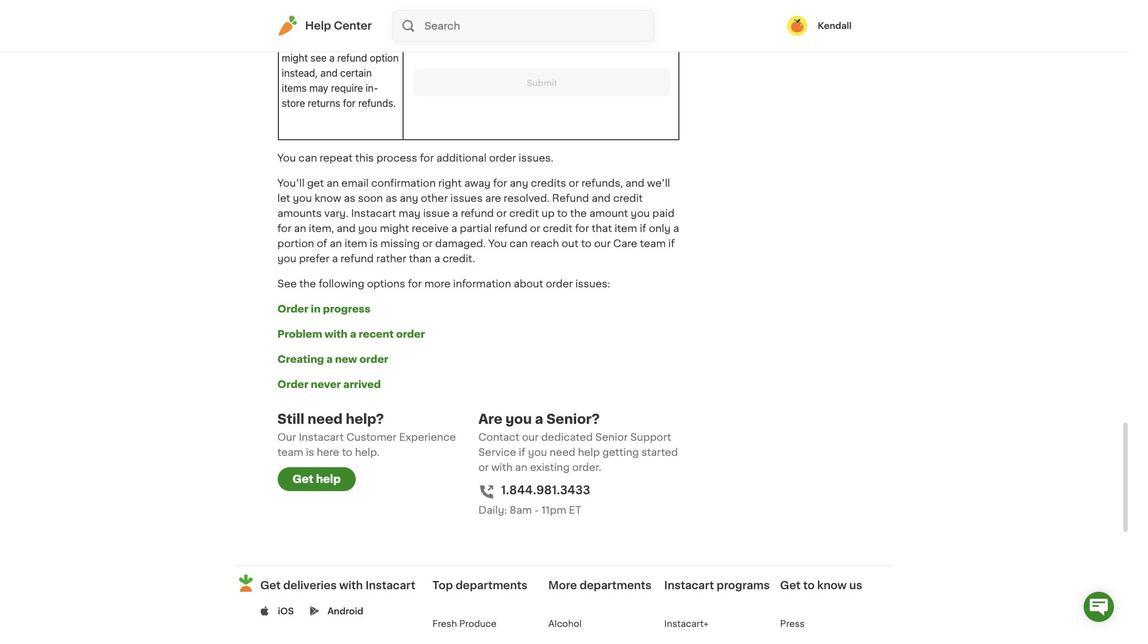 Task type: describe. For each thing, give the bounding box(es) containing it.
existing
[[530, 463, 570, 473]]

0 vertical spatial can
[[298, 153, 317, 163]]

departments for more departments
[[580, 581, 652, 591]]

reach
[[531, 238, 559, 248]]

more
[[424, 279, 451, 289]]

still
[[277, 413, 304, 426]]

arrived
[[343, 379, 381, 390]]

creating a new order
[[277, 354, 388, 364]]

a left the recent
[[350, 329, 356, 339]]

a up damaged.
[[451, 223, 457, 233]]

right
[[438, 178, 462, 188]]

damaged.
[[435, 238, 486, 248]]

team inside the still need help? our instacart customer experience team is here to help.
[[277, 447, 303, 458]]

missing
[[381, 238, 420, 248]]

or down receive
[[422, 238, 433, 248]]

you up amounts
[[293, 193, 312, 203]]

1 horizontal spatial know
[[817, 581, 847, 591]]

email
[[341, 178, 369, 188]]

us
[[849, 581, 862, 591]]

a right only
[[673, 223, 679, 233]]

refunds,
[[582, 178, 623, 188]]

the inside you'll get an email confirmation right away for any credits or refunds, and we'll let you know as soon as any other issues are resolved. refund and credit amounts vary. instacart may issue a refund or credit up to the amount you paid for an item, and you might receive a partial refund or credit for that item if only a portion of an item is missing or damaged. you can reach out to our care team if you prefer a refund rather than a credit.
[[570, 208, 587, 218]]

this
[[355, 153, 374, 163]]

amounts
[[277, 208, 322, 218]]

a left new
[[326, 354, 333, 364]]

help center
[[305, 21, 372, 31]]

creating
[[277, 354, 324, 364]]

get for get deliveries with instacart
[[260, 581, 281, 591]]

instacart programs
[[664, 581, 770, 591]]

get help button
[[277, 468, 356, 492]]

are you a senior? contact our dedicated senior support service if you need help getting started or with an existing order.
[[478, 413, 678, 473]]

get help
[[292, 475, 341, 485]]

help inside button
[[316, 475, 341, 485]]

ios link
[[278, 606, 294, 618]]

away
[[464, 178, 491, 188]]

see the following options for more information about order issues:
[[277, 279, 610, 289]]

you inside and you might see a refund option instead,
[[381, 37, 397, 48]]

-
[[534, 505, 539, 515]]

options
[[367, 279, 405, 289]]

help?
[[346, 413, 384, 426]]

order in progress link
[[277, 304, 370, 314]]

center
[[334, 21, 372, 31]]

11pm
[[542, 505, 566, 515]]

instacart+
[[664, 620, 709, 629]]

you inside you'll get an email confirmation right away for any credits or refunds, and we'll let you know as soon as any other issues are resolved. refund and credit amounts vary. instacart may issue a refund or credit up to the amount you paid for an item, and you might receive a partial refund or credit for that item if only a portion of an item is missing or damaged. you can reach out to our care team if you prefer a refund rather than a credit.
[[488, 238, 507, 248]]

amount
[[589, 208, 628, 218]]

0 horizontal spatial the
[[299, 279, 316, 289]]

fresh
[[433, 620, 457, 629]]

you up existing
[[528, 447, 547, 458]]

instacart inside the still need help? our instacart customer experience team is here to help.
[[299, 432, 344, 442]]

item,
[[309, 223, 334, 233]]

about
[[514, 279, 543, 289]]

senior
[[595, 432, 628, 442]]

refund up partial
[[461, 208, 494, 218]]

0 horizontal spatial credit
[[509, 208, 539, 218]]

or up refund
[[569, 178, 579, 188]]

see
[[310, 52, 327, 63]]

produce
[[459, 620, 497, 629]]

order down the recent
[[359, 354, 388, 364]]

only
[[649, 223, 671, 233]]

and down the refunds,
[[592, 193, 611, 203]]

order for order never arrived
[[277, 379, 308, 390]]

to right up
[[557, 208, 568, 218]]

portion
[[277, 238, 314, 248]]

a inside and you might see a refund option instead,
[[329, 52, 335, 63]]

refunds.
[[358, 97, 396, 109]]

help
[[305, 21, 331, 31]]

issues.
[[519, 153, 553, 163]]

might inside you'll get an email confirmation right away for any credits or refunds, and we'll let you know as soon as any other issues are resolved. refund and credit amounts vary. instacart may issue a refund or credit up to the amount you paid for an item, and you might receive a partial refund or credit for that item if only a portion of an item is missing or damaged. you can reach out to our care team if you prefer a refund rather than a credit.
[[380, 223, 409, 233]]

for right process
[[420, 153, 434, 163]]

android link
[[327, 606, 363, 618]]

a right "issue"
[[452, 208, 458, 218]]

service
[[478, 447, 516, 458]]

out
[[562, 238, 578, 248]]

problem with a recent order
[[277, 329, 425, 339]]

2 vertical spatial credit
[[543, 223, 572, 233]]

or inside are you a senior? contact our dedicated senior support service if you need help getting started or with an existing order.
[[478, 463, 489, 473]]

repeat
[[320, 153, 353, 163]]

know inside you'll get an email confirmation right away for any credits or refunds, and we'll let you know as soon as any other issues are resolved. refund and credit amounts vary. instacart may issue a refund or credit up to the amount you paid for an item, and you might receive a partial refund or credit for that item if only a portion of an item is missing or damaged. you can reach out to our care team if you prefer a refund rather than a credit.
[[315, 193, 341, 203]]

2 vertical spatial with
[[339, 581, 363, 591]]

our
[[277, 432, 296, 442]]

you down 'portion'
[[277, 254, 296, 264]]

that
[[592, 223, 612, 233]]

other
[[421, 193, 448, 203]]

credit.
[[443, 254, 475, 264]]

dedicated
[[541, 432, 593, 442]]

alcohol
[[548, 620, 582, 629]]

0 vertical spatial if
[[640, 223, 646, 233]]

press
[[780, 620, 805, 629]]

and down vary.
[[337, 223, 356, 233]]

of
[[317, 238, 327, 248]]

issues:
[[575, 279, 610, 289]]

order in progress
[[277, 304, 370, 314]]

customer
[[346, 432, 396, 442]]

1 as from the left
[[344, 193, 355, 203]]

you can repeat this process for additional order issues.
[[277, 153, 553, 163]]

issue
[[423, 208, 450, 218]]

order never arrived link
[[277, 379, 381, 390]]

following
[[319, 279, 364, 289]]

here
[[317, 447, 339, 458]]

problem
[[277, 329, 322, 339]]

alcohol link
[[548, 620, 582, 629]]

receive
[[412, 223, 449, 233]]

refund inside and you might see a refund option instead,
[[337, 52, 367, 63]]

issues
[[450, 193, 483, 203]]

in
[[311, 304, 321, 314]]

than
[[409, 254, 432, 264]]

can inside you'll get an email confirmation right away for any credits or refunds, and we'll let you know as soon as any other issues are resolved. refund and credit amounts vary. instacart may issue a refund or credit up to the amount you paid for an item, and you might receive a partial refund or credit for that item if only a portion of an item is missing or damaged. you can reach out to our care team if you prefer a refund rather than a credit.
[[509, 238, 528, 248]]

departments for top departments
[[456, 581, 528, 591]]

daily:
[[478, 505, 507, 515]]

order never arrived
[[277, 379, 381, 390]]

1.844.981.3433 link
[[501, 483, 590, 500]]

might inside and you might see a refund option instead,
[[282, 52, 308, 63]]

8am
[[510, 505, 532, 515]]

0 vertical spatial item
[[615, 223, 637, 233]]

and certain items may require in- store returns for refunds.
[[282, 67, 396, 109]]

help inside are you a senior? contact our dedicated senior support service if you need help getting started or with an existing order.
[[578, 447, 600, 458]]

process
[[376, 153, 417, 163]]

2 horizontal spatial if
[[668, 238, 675, 248]]

an right of
[[330, 238, 342, 248]]

you down soon
[[358, 223, 377, 233]]

need inside the still need help? our instacart customer experience team is here to help.
[[307, 413, 343, 426]]

progress
[[323, 304, 370, 314]]

problem chc website 6.png image
[[407, 0, 675, 100]]

for inside and certain items may require in- store returns for refunds.
[[343, 97, 356, 109]]

team inside you'll get an email confirmation right away for any credits or refunds, and we'll let you know as soon as any other issues are resolved. refund and credit amounts vary. instacart may issue a refund or credit up to the amount you paid for an item, and you might receive a partial refund or credit for that item if only a portion of an item is missing or damaged. you can reach out to our care team if you prefer a refund rather than a credit.
[[640, 238, 666, 248]]



Task type: locate. For each thing, give the bounding box(es) containing it.
1 horizontal spatial can
[[509, 238, 528, 248]]

refund down resolved.
[[494, 223, 527, 233]]

to up press at right
[[803, 581, 815, 591]]

get inside button
[[292, 475, 313, 485]]

instacart+ link
[[664, 620, 709, 629]]

get
[[307, 178, 324, 188]]

1 vertical spatial need
[[550, 447, 575, 458]]

order left in
[[277, 304, 308, 314]]

credit down up
[[543, 223, 572, 233]]

1 horizontal spatial our
[[594, 238, 611, 248]]

departments
[[456, 581, 528, 591], [580, 581, 652, 591]]

1 order from the top
[[277, 304, 308, 314]]

vary.
[[324, 208, 348, 218]]

returns
[[308, 97, 340, 109]]

and down see
[[321, 67, 338, 78]]

still need help? our instacart customer experience team is here to help.
[[277, 413, 456, 458]]

top departments
[[433, 581, 528, 591]]

0 horizontal spatial need
[[307, 413, 343, 426]]

our right contact
[[522, 432, 539, 442]]

might up instead,
[[282, 52, 308, 63]]

daily: 8am - 11pm et
[[478, 505, 582, 515]]

1 horizontal spatial help
[[578, 447, 600, 458]]

2 vertical spatial if
[[519, 447, 525, 458]]

is left here
[[306, 447, 314, 458]]

a right prefer
[[332, 254, 338, 264]]

0 vertical spatial order
[[277, 304, 308, 314]]

1 vertical spatial item
[[345, 238, 367, 248]]

a right the than
[[434, 254, 440, 264]]

know left us
[[817, 581, 847, 591]]

instacart up here
[[299, 432, 344, 442]]

1 vertical spatial our
[[522, 432, 539, 442]]

with up "creating a new order" link
[[325, 329, 348, 339]]

is up rather
[[370, 238, 378, 248]]

as
[[344, 193, 355, 203], [386, 193, 397, 203]]

instacart image
[[277, 16, 298, 36]]

kendall
[[818, 21, 852, 30]]

1 vertical spatial if
[[668, 238, 675, 248]]

android play store logo image
[[310, 607, 319, 617]]

if right service
[[519, 447, 525, 458]]

rather
[[376, 254, 406, 264]]

option
[[370, 52, 399, 63]]

0 horizontal spatial may
[[309, 82, 328, 94]]

you'll
[[277, 178, 304, 188]]

get down our
[[292, 475, 313, 485]]

get up press link
[[780, 581, 801, 591]]

2 departments from the left
[[580, 581, 652, 591]]

0 horizontal spatial item
[[345, 238, 367, 248]]

information
[[453, 279, 511, 289]]

any up resolved.
[[510, 178, 528, 188]]

refund
[[552, 193, 589, 203]]

with inside are you a senior? contact our dedicated senior support service if you need help getting started or with an existing order.
[[491, 463, 513, 473]]

to inside the still need help? our instacart customer experience team is here to help.
[[342, 447, 352, 458]]

can up the get
[[298, 153, 317, 163]]

is inside the still need help? our instacart customer experience team is here to help.
[[306, 447, 314, 458]]

need down dedicated
[[550, 447, 575, 458]]

an right the get
[[327, 178, 339, 188]]

know up vary.
[[315, 193, 341, 203]]

0 horizontal spatial departments
[[456, 581, 528, 591]]

if inside are you a senior? contact our dedicated senior support service if you need help getting started or with an existing order.
[[519, 447, 525, 458]]

for left more
[[408, 279, 422, 289]]

press link
[[780, 620, 805, 629]]

Search search field
[[423, 11, 653, 41]]

1 horizontal spatial get
[[292, 475, 313, 485]]

resolved.
[[504, 193, 550, 203]]

1 vertical spatial know
[[817, 581, 847, 591]]

1 vertical spatial help
[[316, 475, 341, 485]]

experience
[[399, 432, 456, 442]]

if
[[640, 223, 646, 233], [668, 238, 675, 248], [519, 447, 525, 458]]

help center link
[[277, 16, 372, 36]]

the right see
[[299, 279, 316, 289]]

top
[[433, 581, 453, 591]]

1 horizontal spatial departments
[[580, 581, 652, 591]]

as down email
[[344, 193, 355, 203]]

1 horizontal spatial if
[[640, 223, 646, 233]]

for up are
[[493, 178, 507, 188]]

departments up produce
[[456, 581, 528, 591]]

see
[[277, 279, 297, 289]]

order for order in progress
[[277, 304, 308, 314]]

1 horizontal spatial may
[[399, 208, 421, 218]]

0 horizontal spatial can
[[298, 153, 317, 163]]

creating a new order link
[[277, 354, 388, 364]]

1 departments from the left
[[456, 581, 528, 591]]

get right instacart shopper app logo
[[260, 581, 281, 591]]

contact
[[478, 432, 519, 442]]

or up reach
[[530, 223, 540, 233]]

0 vertical spatial may
[[309, 82, 328, 94]]

to right out
[[581, 238, 592, 248]]

and up the option
[[361, 37, 378, 48]]

for up out
[[575, 223, 589, 233]]

soon
[[358, 193, 383, 203]]

never
[[311, 379, 341, 390]]

2 horizontal spatial credit
[[613, 193, 643, 203]]

0 horizontal spatial help
[[316, 475, 341, 485]]

0 vertical spatial team
[[640, 238, 666, 248]]

et
[[569, 505, 582, 515]]

know
[[315, 193, 341, 203], [817, 581, 847, 591]]

an down amounts
[[294, 223, 306, 233]]

0 horizontal spatial if
[[519, 447, 525, 458]]

for up 'portion'
[[277, 223, 291, 233]]

departments right more
[[580, 581, 652, 591]]

order left 'issues.'
[[489, 153, 516, 163]]

and
[[361, 37, 378, 48], [321, 67, 338, 78], [626, 178, 645, 188], [592, 193, 611, 203], [337, 223, 356, 233]]

0 vertical spatial our
[[594, 238, 611, 248]]

0 vertical spatial is
[[370, 238, 378, 248]]

may inside and certain items may require in- store returns for refunds.
[[309, 82, 328, 94]]

get to know us
[[780, 581, 862, 591]]

getting
[[602, 447, 639, 458]]

instacart left top
[[366, 581, 415, 591]]

0 vertical spatial credit
[[613, 193, 643, 203]]

team down our
[[277, 447, 303, 458]]

0 horizontal spatial might
[[282, 52, 308, 63]]

1 horizontal spatial as
[[386, 193, 397, 203]]

a
[[329, 52, 335, 63], [452, 208, 458, 218], [451, 223, 457, 233], [673, 223, 679, 233], [332, 254, 338, 264], [434, 254, 440, 264], [350, 329, 356, 339], [326, 354, 333, 364], [535, 413, 543, 426]]

for down 'require'
[[343, 97, 356, 109]]

1 vertical spatial order
[[277, 379, 308, 390]]

are
[[485, 193, 501, 203]]

get deliveries with instacart
[[260, 581, 415, 591]]

or down service
[[478, 463, 489, 473]]

0 vertical spatial help
[[578, 447, 600, 458]]

our inside you'll get an email confirmation right away for any credits or refunds, and we'll let you know as soon as any other issues are resolved. refund and credit amounts vary. instacart may issue a refund or credit up to the amount you paid for an item, and you might receive a partial refund or credit for that item if only a portion of an item is missing or damaged. you can reach out to our care team if you prefer a refund rather than a credit.
[[594, 238, 611, 248]]

instacart inside you'll get an email confirmation right away for any credits or refunds, and we'll let you know as soon as any other issues are resolved. refund and credit amounts vary. instacart may issue a refund or credit up to the amount you paid for an item, and you might receive a partial refund or credit for that item if only a portion of an item is missing or damaged. you can reach out to our care team if you prefer a refund rather than a credit.
[[351, 208, 396, 218]]

instacart up instacart+ "link"
[[664, 581, 714, 591]]

2 horizontal spatial get
[[780, 581, 801, 591]]

0 horizontal spatial any
[[400, 193, 418, 203]]

order
[[277, 304, 308, 314], [277, 379, 308, 390]]

if down only
[[668, 238, 675, 248]]

refund
[[337, 52, 367, 63], [461, 208, 494, 218], [494, 223, 527, 233], [341, 254, 374, 264]]

1 vertical spatial team
[[277, 447, 303, 458]]

need inside are you a senior? contact our dedicated senior support service if you need help getting started or with an existing order.
[[550, 447, 575, 458]]

order.
[[572, 463, 601, 473]]

confirmation
[[371, 178, 436, 188]]

1 horizontal spatial you
[[488, 238, 507, 248]]

order down creating
[[277, 379, 308, 390]]

new
[[335, 354, 357, 364]]

2 order from the top
[[277, 379, 308, 390]]

user avatar image
[[787, 16, 808, 36]]

fresh produce
[[433, 620, 497, 629]]

1 vertical spatial can
[[509, 238, 528, 248]]

1 horizontal spatial need
[[550, 447, 575, 458]]

1 horizontal spatial credit
[[543, 223, 572, 233]]

0 horizontal spatial our
[[522, 432, 539, 442]]

recent
[[359, 329, 394, 339]]

get for get to know us
[[780, 581, 801, 591]]

with down service
[[491, 463, 513, 473]]

may up receive
[[399, 208, 421, 218]]

1 vertical spatial with
[[491, 463, 513, 473]]

and inside and you might see a refund option instead,
[[361, 37, 378, 48]]

0 vertical spatial need
[[307, 413, 343, 426]]

our inside are you a senior? contact our dedicated senior support service if you need help getting started or with an existing order.
[[522, 432, 539, 442]]

1 vertical spatial you
[[488, 238, 507, 248]]

1 vertical spatial the
[[299, 279, 316, 289]]

an down service
[[515, 463, 527, 473]]

get for get help
[[292, 475, 313, 485]]

the
[[570, 208, 587, 218], [299, 279, 316, 289]]

to right here
[[342, 447, 352, 458]]

item up care
[[615, 223, 637, 233]]

more
[[548, 581, 577, 591]]

instead,
[[282, 67, 318, 78]]

refund up 'following'
[[341, 254, 374, 264]]

item right of
[[345, 238, 367, 248]]

1 vertical spatial is
[[306, 447, 314, 458]]

or
[[569, 178, 579, 188], [496, 208, 507, 218], [530, 223, 540, 233], [422, 238, 433, 248], [478, 463, 489, 473]]

0 horizontal spatial get
[[260, 581, 281, 591]]

if left only
[[640, 223, 646, 233]]

0 horizontal spatial is
[[306, 447, 314, 458]]

0 vertical spatial might
[[282, 52, 308, 63]]

let
[[277, 193, 290, 203]]

0 vertical spatial you
[[277, 153, 296, 163]]

any down confirmation
[[400, 193, 418, 203]]

instacart shopper app logo image
[[236, 573, 256, 594]]

started
[[641, 447, 678, 458]]

1 horizontal spatial item
[[615, 223, 637, 233]]

you down partial
[[488, 238, 507, 248]]

order right "about"
[[546, 279, 573, 289]]

for
[[343, 97, 356, 109], [420, 153, 434, 163], [493, 178, 507, 188], [277, 223, 291, 233], [575, 223, 589, 233], [408, 279, 422, 289]]

0 horizontal spatial as
[[344, 193, 355, 203]]

1 horizontal spatial might
[[380, 223, 409, 233]]

as down confirmation
[[386, 193, 397, 203]]

1 horizontal spatial any
[[510, 178, 528, 188]]

help.
[[355, 447, 380, 458]]

help
[[578, 447, 600, 458], [316, 475, 341, 485]]

help up order.
[[578, 447, 600, 458]]

prefer
[[299, 254, 329, 264]]

partial
[[460, 223, 492, 233]]

is inside you'll get an email confirmation right away for any credits or refunds, and we'll let you know as soon as any other issues are resolved. refund and credit amounts vary. instacart may issue a refund or credit up to the amount you paid for an item, and you might receive a partial refund or credit for that item if only a portion of an item is missing or damaged. you can reach out to our care team if you prefer a refund rather than a credit.
[[370, 238, 378, 248]]

credit down resolved.
[[509, 208, 539, 218]]

0 horizontal spatial know
[[315, 193, 341, 203]]

to
[[557, 208, 568, 218], [581, 238, 592, 248], [342, 447, 352, 458], [803, 581, 815, 591]]

1 horizontal spatial the
[[570, 208, 587, 218]]

may up returns
[[309, 82, 328, 94]]

0 vertical spatial with
[[325, 329, 348, 339]]

more departments
[[548, 581, 652, 591]]

may inside you'll get an email confirmation right away for any credits or refunds, and we'll let you know as soon as any other issues are resolved. refund and credit amounts vary. instacart may issue a refund or credit up to the amount you paid for an item, and you might receive a partial refund or credit for that item if only a portion of an item is missing or damaged. you can reach out to our care team if you prefer a refund rather than a credit.
[[399, 208, 421, 218]]

ios app store logo image
[[260, 607, 270, 617]]

can left reach
[[509, 238, 528, 248]]

0 vertical spatial know
[[315, 193, 341, 203]]

need up here
[[307, 413, 343, 426]]

you up you'll
[[277, 153, 296, 163]]

or down are
[[496, 208, 507, 218]]

0 vertical spatial any
[[510, 178, 528, 188]]

you up the option
[[381, 37, 397, 48]]

we'll
[[647, 178, 670, 188]]

1 horizontal spatial is
[[370, 238, 378, 248]]

1 vertical spatial credit
[[509, 208, 539, 218]]

0 horizontal spatial team
[[277, 447, 303, 458]]

senior?
[[546, 413, 600, 426]]

fresh produce link
[[433, 620, 497, 629]]

order
[[489, 153, 516, 163], [546, 279, 573, 289], [396, 329, 425, 339], [359, 354, 388, 364]]

1 horizontal spatial team
[[640, 238, 666, 248]]

and inside and certain items may require in- store returns for refunds.
[[321, 67, 338, 78]]

0 vertical spatial the
[[570, 208, 587, 218]]

programs
[[717, 581, 770, 591]]

with up android
[[339, 581, 363, 591]]

the down refund
[[570, 208, 587, 218]]

our down that
[[594, 238, 611, 248]]

a up dedicated
[[535, 413, 543, 426]]

instacart down soon
[[351, 208, 396, 218]]

credits
[[531, 178, 566, 188]]

team down only
[[640, 238, 666, 248]]

in-
[[366, 82, 378, 94]]

an inside are you a senior? contact our dedicated senior support service if you need help getting started or with an existing order.
[[515, 463, 527, 473]]

help down here
[[316, 475, 341, 485]]

a inside are you a senior? contact our dedicated senior support service if you need help getting started or with an existing order.
[[535, 413, 543, 426]]

refund up the certain
[[337, 52, 367, 63]]

2 as from the left
[[386, 193, 397, 203]]

additional
[[436, 153, 486, 163]]

paid
[[652, 208, 674, 218]]

1 vertical spatial any
[[400, 193, 418, 203]]

items
[[282, 82, 307, 94]]

1 vertical spatial may
[[399, 208, 421, 218]]

any
[[510, 178, 528, 188], [400, 193, 418, 203]]

you left paid
[[631, 208, 650, 218]]

order right the recent
[[396, 329, 425, 339]]

can
[[298, 153, 317, 163], [509, 238, 528, 248]]

item
[[615, 223, 637, 233], [345, 238, 367, 248]]

1 vertical spatial might
[[380, 223, 409, 233]]

a right see
[[329, 52, 335, 63]]

you up contact
[[505, 413, 532, 426]]

0 horizontal spatial you
[[277, 153, 296, 163]]

credit up amount
[[613, 193, 643, 203]]

and left we'll on the top
[[626, 178, 645, 188]]

might up missing at the left top of the page
[[380, 223, 409, 233]]



Task type: vqa. For each thing, say whether or not it's contained in the screenshot.
Get help
yes



